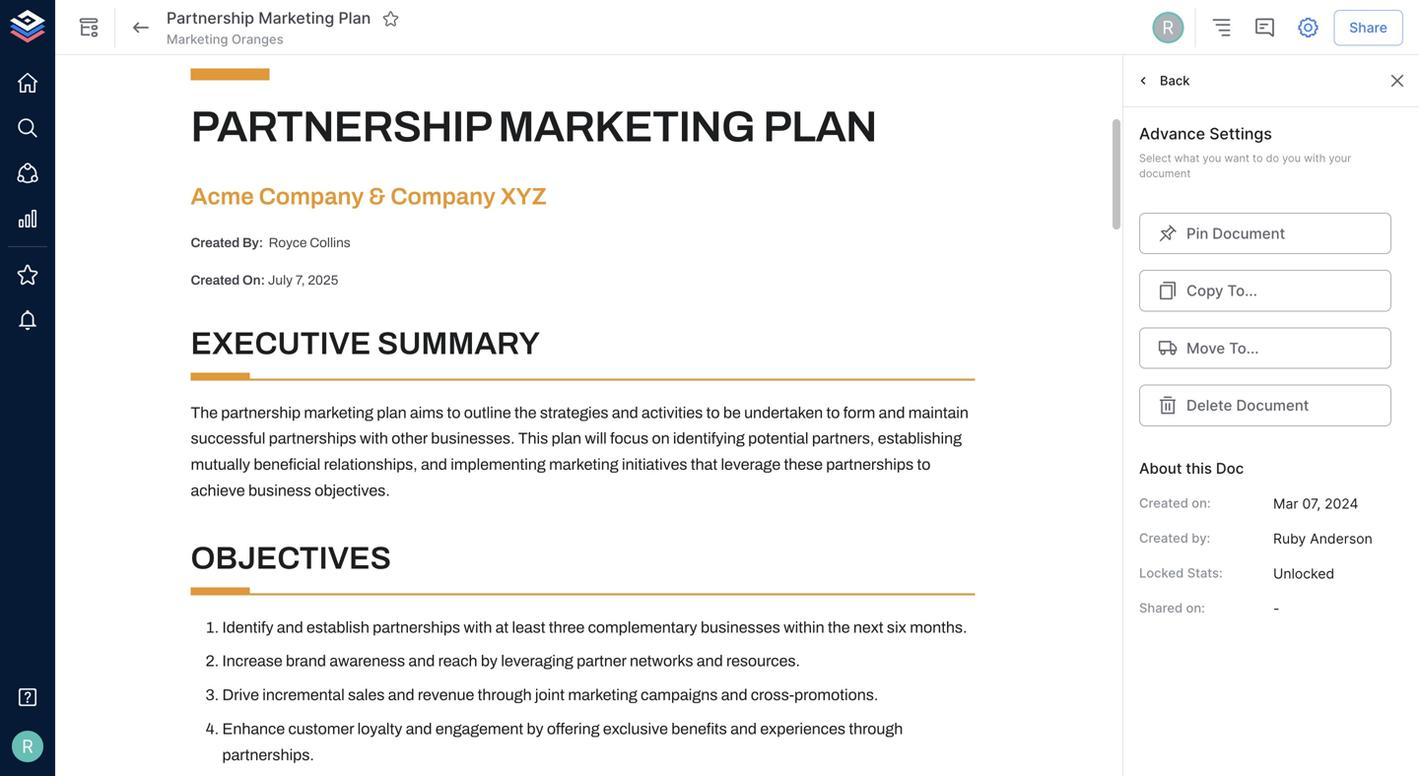 Task type: locate. For each thing, give the bounding box(es) containing it.
r
[[1162, 17, 1174, 38], [22, 736, 33, 758]]

increase brand awareness and reach by leveraging partner networks and resources.
[[222, 653, 800, 670]]

document inside button
[[1236, 397, 1309, 414]]

company up the collins
[[259, 184, 364, 210]]

locked
[[1139, 566, 1184, 581]]

the up this
[[514, 404, 537, 422]]

2 you from the left
[[1282, 152, 1301, 165]]

on:
[[1192, 495, 1211, 511], [1186, 601, 1205, 616]]

six
[[887, 619, 907, 636]]

1 horizontal spatial r
[[1162, 17, 1174, 38]]

loyalty
[[357, 721, 402, 738]]

delete document button
[[1139, 385, 1392, 427]]

marketing up oranges
[[258, 9, 334, 28]]

to inside advance settings select what you want to do you with your document
[[1253, 152, 1263, 165]]

undertaken
[[744, 404, 823, 422]]

r for the bottom 'r' button
[[22, 736, 33, 758]]

0 vertical spatial with
[[1304, 152, 1326, 165]]

with left at
[[464, 619, 492, 636]]

with inside advance settings select what you want to do you with your document
[[1304, 152, 1326, 165]]

marketing down partner
[[568, 687, 637, 704]]

promotions.
[[794, 687, 878, 704]]

0 horizontal spatial by
[[481, 653, 498, 670]]

marketing up relationships, at the left bottom of the page
[[304, 404, 373, 422]]

1 vertical spatial with
[[360, 430, 388, 448]]

on: down this
[[1192, 495, 1211, 511]]

1 horizontal spatial company
[[390, 184, 496, 210]]

about
[[1139, 460, 1182, 477]]

focus
[[610, 430, 649, 448]]

marketing down partnership
[[167, 31, 228, 47]]

1 horizontal spatial with
[[464, 619, 492, 636]]

1 vertical spatial the
[[828, 619, 850, 636]]

incremental
[[262, 687, 345, 704]]

7,
[[295, 273, 305, 288]]

1 horizontal spatial plan
[[552, 430, 581, 448]]

0 vertical spatial partnerships
[[269, 430, 356, 448]]

back
[[1160, 73, 1190, 88]]

partnerships down partners,
[[826, 456, 914, 474]]

at
[[495, 619, 509, 636]]

pin document
[[1187, 224, 1285, 242]]

document for pin document
[[1212, 224, 1285, 242]]

successful
[[191, 430, 266, 448]]

shared
[[1139, 601, 1183, 616]]

partnerships.
[[222, 747, 314, 764]]

1 horizontal spatial marketing
[[258, 9, 334, 28]]

and right sales
[[388, 687, 414, 704]]

company
[[259, 184, 364, 210], [390, 184, 496, 210]]

1 horizontal spatial r button
[[1149, 9, 1187, 46]]

partnerships up reach
[[373, 619, 460, 636]]

the left next
[[828, 619, 850, 636]]

1 vertical spatial marketing
[[167, 31, 228, 47]]

0 vertical spatial plan
[[377, 404, 407, 422]]

beneficial
[[254, 456, 321, 474]]

partnerships
[[269, 430, 356, 448], [826, 456, 914, 474], [373, 619, 460, 636]]

to down establishing
[[917, 456, 931, 474]]

establish
[[306, 619, 369, 636]]

to... right copy
[[1227, 282, 1257, 300]]

created left by:
[[191, 235, 240, 250]]

doc
[[1216, 460, 1244, 477]]

on: for created on:
[[1192, 495, 1211, 511]]

go back image
[[129, 16, 153, 39]]

to...
[[1227, 282, 1257, 300], [1229, 339, 1259, 357]]

move
[[1187, 339, 1225, 357]]

1 you from the left
[[1203, 152, 1221, 165]]

these
[[784, 456, 823, 474]]

advance settings select what you want to do you with your document
[[1139, 124, 1351, 180]]

marketing oranges
[[167, 31, 283, 47]]

select
[[1139, 152, 1171, 165]]

plan down strategies
[[552, 430, 581, 448]]

document right the pin
[[1212, 224, 1285, 242]]

to left do
[[1253, 152, 1263, 165]]

0 vertical spatial to...
[[1227, 282, 1257, 300]]

on
[[652, 430, 670, 448]]

and down other
[[421, 456, 447, 474]]

acme company & company xyz
[[191, 184, 547, 210]]

experiences
[[760, 721, 846, 738]]

with up relationships, at the left bottom of the page
[[360, 430, 388, 448]]

2 vertical spatial marketing
[[568, 687, 637, 704]]

0 vertical spatial marketing
[[258, 9, 334, 28]]

implementing
[[451, 456, 546, 474]]

created up locked
[[1139, 531, 1188, 546]]

with left the your
[[1304, 152, 1326, 165]]

plan
[[377, 404, 407, 422], [552, 430, 581, 448]]

ruby
[[1273, 531, 1306, 547]]

2 horizontal spatial with
[[1304, 152, 1326, 165]]

by:
[[242, 235, 263, 250]]

0 horizontal spatial the
[[514, 404, 537, 422]]

0 horizontal spatial marketing
[[167, 31, 228, 47]]

marketing down "will"
[[549, 456, 619, 474]]

1 vertical spatial through
[[849, 721, 903, 738]]

move to... button
[[1139, 327, 1392, 369]]

that
[[691, 456, 718, 474]]

benefits
[[671, 721, 727, 738]]

1 vertical spatial r
[[22, 736, 33, 758]]

and up campaigns
[[697, 653, 723, 670]]

cross-
[[751, 687, 794, 704]]

to right aims
[[447, 404, 461, 422]]

joint
[[535, 687, 565, 704]]

created by:
[[1139, 531, 1210, 546]]

0 vertical spatial by
[[481, 653, 498, 670]]

royce
[[269, 235, 307, 250]]

leveraging
[[501, 653, 573, 670]]

xyz
[[500, 184, 547, 210]]

1 horizontal spatial partnerships
[[373, 619, 460, 636]]

partnerships up beneficial
[[269, 430, 356, 448]]

your
[[1329, 152, 1351, 165]]

by right reach
[[481, 653, 498, 670]]

0 horizontal spatial you
[[1203, 152, 1221, 165]]

created on: july 7, 2025
[[191, 273, 338, 288]]

1 company from the left
[[259, 184, 364, 210]]

0 vertical spatial r
[[1162, 17, 1174, 38]]

ruby anderson
[[1273, 531, 1373, 547]]

plan up other
[[377, 404, 407, 422]]

exclusive
[[603, 721, 668, 738]]

businesses
[[701, 619, 780, 636]]

1 horizontal spatial through
[[849, 721, 903, 738]]

you right do
[[1282, 152, 1301, 165]]

through down increase brand awareness and reach by leveraging partner networks and resources.
[[478, 687, 532, 704]]

0 vertical spatial document
[[1212, 224, 1285, 242]]

you left want
[[1203, 152, 1221, 165]]

locked stats:
[[1139, 566, 1223, 581]]

r button
[[1149, 9, 1187, 46], [6, 725, 49, 769]]

and left cross-
[[721, 687, 747, 704]]

document down move to... button
[[1236, 397, 1309, 414]]

establishing
[[878, 430, 962, 448]]

partner
[[577, 653, 626, 670]]

2 vertical spatial with
[[464, 619, 492, 636]]

created for created on:
[[1139, 495, 1188, 511]]

1 vertical spatial on:
[[1186, 601, 1205, 616]]

company right &
[[390, 184, 496, 210]]

0 horizontal spatial with
[[360, 430, 388, 448]]

0 vertical spatial r button
[[1149, 9, 1187, 46]]

within
[[784, 619, 825, 636]]

aims
[[410, 404, 444, 422]]

0 vertical spatial marketing
[[304, 404, 373, 422]]

0 horizontal spatial r
[[22, 736, 33, 758]]

with
[[1304, 152, 1326, 165], [360, 430, 388, 448], [464, 619, 492, 636]]

0 vertical spatial on:
[[1192, 495, 1211, 511]]

1 vertical spatial by
[[527, 721, 544, 738]]

1 vertical spatial document
[[1236, 397, 1309, 414]]

campaigns
[[641, 687, 718, 704]]

2 vertical spatial partnerships
[[373, 619, 460, 636]]

1 horizontal spatial by
[[527, 721, 544, 738]]

0 horizontal spatial r button
[[6, 725, 49, 769]]

you
[[1203, 152, 1221, 165], [1282, 152, 1301, 165]]

offering
[[547, 721, 600, 738]]

0 vertical spatial the
[[514, 404, 537, 422]]

0 horizontal spatial company
[[259, 184, 364, 210]]

relationships,
[[324, 456, 418, 474]]

1 horizontal spatial you
[[1282, 152, 1301, 165]]

created left the on: at the left
[[191, 273, 240, 288]]

and up brand
[[277, 619, 303, 636]]

on:
[[242, 273, 265, 288]]

2024
[[1325, 495, 1359, 512]]

1 vertical spatial partnerships
[[826, 456, 914, 474]]

by inside enhance customer loyalty and engagement by offering exclusive benefits and experiences through partnerships.
[[527, 721, 544, 738]]

pin
[[1187, 224, 1208, 242]]

on: right shared
[[1186, 601, 1205, 616]]

business
[[248, 482, 311, 500]]

created down about on the right bottom of page
[[1139, 495, 1188, 511]]

partners,
[[812, 430, 874, 448]]

potential
[[748, 430, 809, 448]]

and right benefits
[[730, 721, 757, 738]]

1 vertical spatial to...
[[1229, 339, 1259, 357]]

through down promotions.
[[849, 721, 903, 738]]

to... right move
[[1229, 339, 1259, 357]]

through
[[478, 687, 532, 704], [849, 721, 903, 738]]

0 horizontal spatial through
[[478, 687, 532, 704]]

advance
[[1139, 124, 1205, 143]]

mar 07, 2024
[[1273, 495, 1359, 512]]

strategies
[[540, 404, 609, 422]]

by down joint at the left of the page
[[527, 721, 544, 738]]



Task type: describe. For each thing, give the bounding box(es) containing it.
07,
[[1302, 495, 1321, 512]]

maintain
[[908, 404, 969, 422]]

outline
[[464, 404, 511, 422]]

through inside enhance customer loyalty and engagement by offering exclusive benefits and experiences through partnerships.
[[849, 721, 903, 738]]

and left reach
[[408, 653, 435, 670]]

on: for shared on:
[[1186, 601, 1205, 616]]

collins
[[310, 235, 351, 250]]

three
[[549, 619, 585, 636]]

form
[[843, 404, 875, 422]]

drive
[[222, 687, 259, 704]]

show wiki image
[[77, 16, 101, 39]]

customer
[[288, 721, 354, 738]]

marketing oranges link
[[167, 30, 283, 48]]

2 horizontal spatial partnerships
[[826, 456, 914, 474]]

activities
[[642, 404, 703, 422]]

this
[[1186, 460, 1212, 477]]

partnership marketing plan
[[191, 103, 877, 150]]

and right form
[[879, 404, 905, 422]]

will
[[585, 430, 607, 448]]

to... for copy to...
[[1227, 282, 1257, 300]]

other
[[392, 430, 428, 448]]

to... for move to...
[[1229, 339, 1259, 357]]

enhance
[[222, 721, 285, 738]]

complementary
[[588, 619, 697, 636]]

objectives
[[191, 541, 391, 575]]

1 vertical spatial r button
[[6, 725, 49, 769]]

sales
[[348, 687, 385, 704]]

achieve
[[191, 482, 245, 500]]

shared on:
[[1139, 601, 1205, 616]]

settings image
[[1296, 16, 1320, 39]]

to left be
[[706, 404, 720, 422]]

back button
[[1131, 66, 1195, 96]]

about this doc
[[1139, 460, 1244, 477]]

1 horizontal spatial the
[[828, 619, 850, 636]]

and up focus
[[612, 404, 638, 422]]

with inside the partnership marketing plan aims to outline the strategies and activities to be undertaken to form and maintain successful partnerships with other businesses. this plan will focus on identifying potential partners, establishing mutually beneficial relationships, and implementing marketing initiatives that leverage these partnerships to achieve business objectives.
[[360, 430, 388, 448]]

and right loyalty
[[406, 721, 432, 738]]

2 company from the left
[[390, 184, 496, 210]]

share
[[1349, 19, 1388, 36]]

created for created on: july 7, 2025
[[191, 273, 240, 288]]

resources.
[[726, 653, 800, 670]]

identify
[[222, 619, 274, 636]]

the inside the partnership marketing plan aims to outline the strategies and activities to be undertaken to form and maintain successful partnerships with other businesses. this plan will focus on identifying potential partners, establishing mutually beneficial relationships, and implementing marketing initiatives that leverage these partnerships to achieve business objectives.
[[514, 404, 537, 422]]

delete document
[[1187, 397, 1309, 414]]

acme
[[191, 184, 254, 210]]

this
[[518, 430, 548, 448]]

plan
[[338, 9, 371, 28]]

0 horizontal spatial partnerships
[[269, 430, 356, 448]]

&
[[369, 184, 386, 210]]

comments image
[[1253, 16, 1276, 39]]

created for created by:
[[1139, 531, 1188, 546]]

the
[[191, 404, 218, 422]]

identifying
[[673, 430, 745, 448]]

2025
[[308, 273, 338, 288]]

-
[[1273, 601, 1280, 617]]

partnership marketing plan
[[167, 9, 371, 28]]

partnership
[[167, 9, 254, 28]]

brand
[[286, 653, 326, 670]]

copy to... button
[[1139, 270, 1392, 312]]

awareness
[[329, 653, 405, 670]]

by for engagement
[[527, 721, 544, 738]]

0 horizontal spatial plan
[[377, 404, 407, 422]]

share button
[[1334, 10, 1403, 46]]

table of contents image
[[1209, 16, 1233, 39]]

0 vertical spatial through
[[478, 687, 532, 704]]

1 vertical spatial plan
[[552, 430, 581, 448]]

marketing
[[498, 103, 755, 150]]

engagement
[[435, 721, 523, 738]]

mar
[[1273, 495, 1298, 512]]

document
[[1139, 167, 1191, 180]]

oranges
[[232, 31, 283, 47]]

revenue
[[418, 687, 474, 704]]

be
[[723, 404, 741, 422]]

to left form
[[826, 404, 840, 422]]

settings
[[1209, 124, 1272, 143]]

document for delete document
[[1236, 397, 1309, 414]]

copy
[[1187, 282, 1224, 300]]

anderson
[[1310, 531, 1373, 547]]

created for created by: royce collins
[[191, 235, 240, 250]]

what
[[1174, 152, 1200, 165]]

executive summary
[[191, 327, 540, 361]]

businesses.
[[431, 430, 515, 448]]

leverage
[[721, 456, 781, 474]]

favorite image
[[382, 10, 399, 27]]

r for the topmost 'r' button
[[1162, 17, 1174, 38]]

drive incremental sales and revenue through joint marketing campaigns and cross-promotions.
[[222, 687, 878, 704]]

move to...
[[1187, 339, 1259, 357]]

executive
[[191, 327, 371, 361]]

created by: royce collins
[[191, 235, 351, 250]]

unlocked
[[1273, 566, 1335, 582]]

next
[[853, 619, 884, 636]]

least
[[512, 619, 545, 636]]

1 vertical spatial marketing
[[549, 456, 619, 474]]

by for reach
[[481, 653, 498, 670]]

mutually
[[191, 456, 250, 474]]

july
[[268, 273, 293, 288]]

enhance customer loyalty and engagement by offering exclusive benefits and experiences through partnerships.
[[222, 721, 906, 764]]

months.
[[910, 619, 967, 636]]

want
[[1224, 152, 1250, 165]]



Task type: vqa. For each thing, say whether or not it's contained in the screenshot.
left Remove Favorite icon
no



